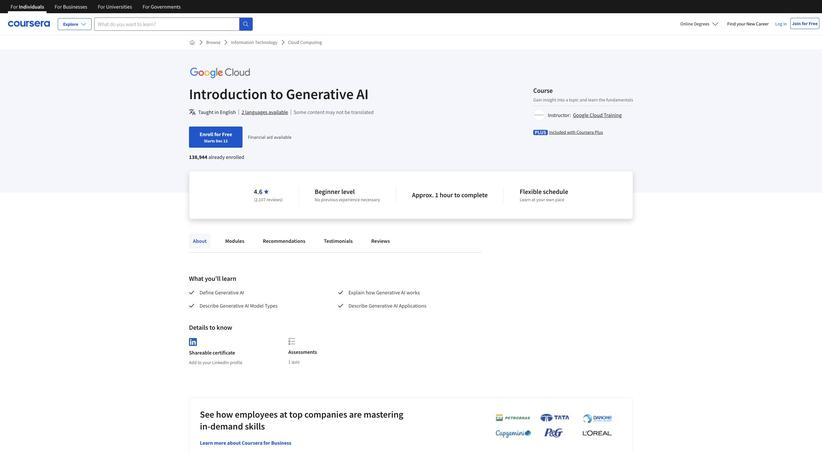 Task type: describe. For each thing, give the bounding box(es) containing it.
top
[[289, 409, 303, 420]]

included
[[549, 129, 566, 135]]

universities
[[106, 3, 132, 10]]

course
[[534, 86, 553, 94]]

available for financial aid available
[[274, 134, 292, 140]]

explain how generative ai works
[[349, 289, 420, 296]]

in-
[[200, 420, 211, 432]]

find
[[728, 21, 736, 27]]

insight
[[543, 97, 557, 103]]

1 horizontal spatial 1
[[435, 191, 439, 199]]

demand
[[211, 420, 243, 432]]

1 quiz
[[288, 359, 300, 365]]

shareable certificate
[[189, 349, 235, 356]]

ai left works at the bottom
[[401, 289, 406, 296]]

learn inside 'flexible schedule learn at your own pace'
[[520, 197, 531, 203]]

assessments
[[288, 349, 317, 355]]

1 horizontal spatial coursera
[[577, 129, 594, 135]]

enroll
[[200, 131, 213, 138]]

google cloud image
[[189, 65, 251, 80]]

find your new career link
[[724, 20, 772, 28]]

financial aid available
[[248, 134, 292, 140]]

find your new career
[[728, 21, 769, 27]]

modules link
[[221, 234, 248, 248]]

and
[[580, 97, 588, 103]]

not
[[336, 109, 344, 115]]

flexible schedule learn at your own pace
[[520, 187, 569, 203]]

modules
[[225, 238, 244, 244]]

with
[[567, 129, 576, 135]]

home image
[[190, 40, 195, 45]]

0 horizontal spatial learn
[[200, 440, 213, 446]]

english
[[220, 109, 236, 115]]

1 horizontal spatial cloud
[[590, 112, 603, 118]]

technology
[[255, 39, 278, 45]]

0 vertical spatial your
[[737, 21, 746, 27]]

for for enroll
[[214, 131, 221, 138]]

you'll
[[205, 274, 221, 283]]

the
[[599, 97, 606, 103]]

learn more about coursera for business
[[200, 440, 292, 446]]

describe for describe generative ai model types
[[200, 303, 219, 309]]

instructor:
[[548, 112, 571, 118]]

for individuals
[[11, 3, 44, 10]]

to right hour
[[455, 191, 460, 199]]

beginner
[[315, 187, 340, 196]]

approx.
[[412, 191, 434, 199]]

1 vertical spatial learn
[[222, 274, 236, 283]]

plus
[[595, 129, 603, 135]]

reviews)
[[267, 197, 283, 203]]

flexible
[[520, 187, 542, 196]]

banner navigation
[[5, 0, 186, 13]]

how for see
[[216, 409, 233, 420]]

join
[[793, 20, 801, 26]]

generative for describe generative ai applications
[[369, 303, 393, 309]]

2
[[242, 109, 244, 115]]

course gain insight into a topic and learn the fundamentals
[[534, 86, 633, 103]]

(2,107
[[254, 197, 266, 203]]

computing
[[300, 39, 322, 45]]

gain
[[534, 97, 542, 103]]

businesses
[[63, 3, 87, 10]]

at for your
[[532, 197, 536, 203]]

included with coursera plus link
[[549, 129, 603, 135]]

for for businesses
[[55, 3, 62, 10]]

What do you want to learn? text field
[[94, 17, 240, 31]]

linkedin
[[212, 360, 229, 366]]

fundamentals
[[607, 97, 633, 103]]

for universities
[[98, 3, 132, 10]]

may
[[326, 109, 335, 115]]

to for know
[[210, 323, 215, 332]]

some
[[294, 109, 307, 115]]

coursera enterprise logos image
[[486, 413, 618, 442]]

new
[[747, 21, 756, 27]]

some content may not be translated
[[294, 109, 374, 115]]

know
[[217, 323, 232, 332]]

ai for describe generative ai applications
[[394, 303, 398, 309]]

1 vertical spatial 1
[[288, 359, 291, 365]]

google cloud training link
[[573, 112, 622, 118]]

see
[[200, 409, 214, 420]]

explain
[[349, 289, 365, 296]]

financial aid available button
[[248, 134, 292, 140]]

available for 2 languages available
[[269, 109, 288, 115]]

companies
[[305, 409, 347, 420]]

learn inside "course gain insight into a topic and learn the fundamentals"
[[588, 97, 598, 103]]

enrolled
[[226, 154, 244, 160]]

shareable
[[189, 349, 212, 356]]

hour
[[440, 191, 453, 199]]

your inside 'flexible schedule learn at your own pace'
[[537, 197, 545, 203]]

for businesses
[[55, 3, 87, 10]]

138,944
[[189, 154, 207, 160]]

what you'll learn
[[189, 274, 236, 283]]

reviews link
[[367, 234, 394, 248]]

add
[[189, 360, 197, 366]]

included with coursera plus
[[549, 129, 603, 135]]

testimonials
[[324, 238, 353, 244]]

learn more about coursera for business link
[[200, 440, 292, 446]]

coursera image
[[8, 19, 50, 29]]

certificate
[[213, 349, 235, 356]]

for for join
[[802, 20, 808, 26]]

taught
[[198, 109, 214, 115]]



Task type: locate. For each thing, give the bounding box(es) containing it.
1 horizontal spatial learn
[[588, 97, 598, 103]]

at left top
[[280, 409, 288, 420]]

own
[[546, 197, 555, 203]]

0 vertical spatial learn
[[588, 97, 598, 103]]

1 horizontal spatial your
[[537, 197, 545, 203]]

for left business
[[264, 440, 270, 446]]

1 vertical spatial coursera
[[242, 440, 263, 446]]

introduction
[[189, 85, 268, 103]]

coursera plus image
[[534, 130, 548, 135]]

available right the aid
[[274, 134, 292, 140]]

0 horizontal spatial for
[[214, 131, 221, 138]]

generative up describe generative ai model types
[[215, 289, 239, 296]]

cloud computing
[[288, 39, 322, 45]]

4.6
[[254, 187, 263, 196]]

2 languages available
[[242, 109, 288, 115]]

google
[[573, 112, 589, 118]]

0 horizontal spatial free
[[222, 131, 232, 138]]

about
[[193, 238, 207, 244]]

None search field
[[94, 17, 253, 31]]

free for enroll
[[222, 131, 232, 138]]

for left individuals
[[11, 3, 18, 10]]

pace
[[556, 197, 565, 203]]

learn down flexible
[[520, 197, 531, 203]]

level
[[342, 187, 355, 196]]

0 vertical spatial how
[[366, 289, 375, 296]]

1 horizontal spatial for
[[264, 440, 270, 446]]

to right add at the left
[[198, 360, 202, 366]]

1 vertical spatial how
[[216, 409, 233, 420]]

1 vertical spatial learn
[[200, 440, 213, 446]]

are
[[349, 409, 362, 420]]

2 horizontal spatial for
[[802, 20, 808, 26]]

how right explain
[[366, 289, 375, 296]]

browse link
[[204, 36, 223, 48]]

2 vertical spatial your
[[203, 360, 211, 366]]

1 vertical spatial available
[[274, 134, 292, 140]]

information technology link
[[229, 36, 280, 48]]

0 vertical spatial learn
[[520, 197, 531, 203]]

3 for from the left
[[98, 3, 105, 10]]

0 horizontal spatial your
[[203, 360, 211, 366]]

1 vertical spatial free
[[222, 131, 232, 138]]

for governments
[[143, 3, 181, 10]]

for inside join for free link
[[802, 20, 808, 26]]

1 vertical spatial for
[[214, 131, 221, 138]]

beginner level no previous experience necessary
[[315, 187, 380, 203]]

138,944 already enrolled
[[189, 154, 244, 160]]

log
[[776, 21, 783, 27]]

available
[[269, 109, 288, 115], [274, 134, 292, 140]]

experience
[[339, 197, 360, 203]]

1 for from the left
[[11, 3, 18, 10]]

0 horizontal spatial learn
[[222, 274, 236, 283]]

explore
[[63, 21, 78, 27]]

starts
[[204, 138, 215, 143]]

0 vertical spatial available
[[269, 109, 288, 115]]

0 horizontal spatial 1
[[288, 359, 291, 365]]

languages
[[245, 109, 268, 115]]

generative for define generative ai
[[215, 289, 239, 296]]

approx. 1 hour to complete
[[412, 191, 488, 199]]

how for explain
[[366, 289, 375, 296]]

for left businesses
[[55, 3, 62, 10]]

cloud left the computing
[[288, 39, 300, 45]]

learn up define generative ai
[[222, 274, 236, 283]]

1 left quiz
[[288, 359, 291, 365]]

how inside see how employees at top companies are mastering in-demand skills
[[216, 409, 233, 420]]

be
[[345, 109, 350, 115]]

employees
[[235, 409, 278, 420]]

2 for from the left
[[55, 3, 62, 10]]

2 describe from the left
[[349, 303, 368, 309]]

topic
[[569, 97, 579, 103]]

quiz
[[292, 359, 300, 365]]

free inside enroll for free starts dec 12
[[222, 131, 232, 138]]

online degrees
[[681, 21, 710, 27]]

for up the dec
[[214, 131, 221, 138]]

coursera down skills
[[242, 440, 263, 446]]

2 vertical spatial for
[[264, 440, 270, 446]]

cloud computing link
[[285, 36, 325, 48]]

how right see
[[216, 409, 233, 420]]

1 vertical spatial your
[[537, 197, 545, 203]]

learn left the
[[588, 97, 598, 103]]

available inside button
[[269, 109, 288, 115]]

generative down explain how generative ai works
[[369, 303, 393, 309]]

describe for describe generative ai applications
[[349, 303, 368, 309]]

recommendations
[[263, 238, 306, 244]]

information
[[231, 39, 254, 45]]

define
[[200, 289, 214, 296]]

learn left more
[[200, 440, 213, 446]]

ai up the translated
[[357, 85, 369, 103]]

for left governments
[[143, 3, 150, 10]]

at inside see how employees at top companies are mastering in-demand skills
[[280, 409, 288, 420]]

google cloud training image
[[535, 110, 545, 120]]

0 vertical spatial at
[[532, 197, 536, 203]]

more
[[214, 440, 226, 446]]

previous
[[321, 197, 338, 203]]

generative for describe generative ai model types
[[220, 303, 244, 309]]

describe generative ai model types
[[200, 303, 278, 309]]

works
[[407, 289, 420, 296]]

1 describe from the left
[[200, 303, 219, 309]]

to for generative
[[270, 85, 283, 103]]

for for universities
[[98, 3, 105, 10]]

0 horizontal spatial at
[[280, 409, 288, 420]]

instructor: google cloud training
[[548, 112, 622, 118]]

to for your
[[198, 360, 202, 366]]

ai left applications
[[394, 303, 398, 309]]

free right join
[[809, 20, 818, 26]]

browse
[[206, 39, 221, 45]]

training
[[604, 112, 622, 118]]

generative down define generative ai
[[220, 303, 244, 309]]

2 horizontal spatial your
[[737, 21, 746, 27]]

details
[[189, 323, 208, 332]]

into
[[557, 97, 565, 103]]

individuals
[[19, 3, 44, 10]]

for right join
[[802, 20, 808, 26]]

coursera left plus
[[577, 129, 594, 135]]

0 vertical spatial cloud
[[288, 39, 300, 45]]

your left own
[[537, 197, 545, 203]]

1 horizontal spatial at
[[532, 197, 536, 203]]

0 vertical spatial coursera
[[577, 129, 594, 135]]

1 horizontal spatial how
[[366, 289, 375, 296]]

12
[[223, 138, 228, 143]]

applications
[[399, 303, 427, 309]]

what
[[189, 274, 204, 283]]

career
[[756, 21, 769, 27]]

for for governments
[[143, 3, 150, 10]]

0 vertical spatial free
[[809, 20, 818, 26]]

1 vertical spatial cloud
[[590, 112, 603, 118]]

0 vertical spatial 1
[[435, 191, 439, 199]]

profile
[[230, 360, 243, 366]]

0 horizontal spatial coursera
[[242, 440, 263, 446]]

ai up describe generative ai model types
[[240, 289, 244, 296]]

types
[[265, 303, 278, 309]]

translated
[[351, 109, 374, 115]]

free for join
[[809, 20, 818, 26]]

necessary
[[361, 197, 380, 203]]

at down flexible
[[532, 197, 536, 203]]

ai left model
[[245, 303, 249, 309]]

ai for define generative ai
[[240, 289, 244, 296]]

your down the shareable certificate
[[203, 360, 211, 366]]

enroll for free starts dec 12
[[200, 131, 232, 143]]

4 for from the left
[[143, 3, 150, 10]]

generative up describe generative ai applications
[[376, 289, 400, 296]]

to up 2 languages available button
[[270, 85, 283, 103]]

0 vertical spatial for
[[802, 20, 808, 26]]

a
[[566, 97, 568, 103]]

generative up 'content'
[[286, 85, 354, 103]]

your right find
[[737, 21, 746, 27]]

for left universities
[[98, 3, 105, 10]]

taught in english
[[198, 109, 236, 115]]

online degrees button
[[675, 17, 724, 31]]

recommendations link
[[259, 234, 310, 248]]

join for free
[[793, 20, 818, 26]]

1 horizontal spatial describe
[[349, 303, 368, 309]]

testimonials link
[[320, 234, 357, 248]]

for inside enroll for free starts dec 12
[[214, 131, 221, 138]]

0 horizontal spatial describe
[[200, 303, 219, 309]]

learn
[[588, 97, 598, 103], [222, 274, 236, 283]]

ai for describe generative ai model types
[[245, 303, 249, 309]]

1 horizontal spatial learn
[[520, 197, 531, 203]]

information technology
[[231, 39, 278, 45]]

for
[[11, 3, 18, 10], [55, 3, 62, 10], [98, 3, 105, 10], [143, 3, 150, 10]]

free up 12
[[222, 131, 232, 138]]

(2,107 reviews)
[[254, 197, 283, 203]]

1 horizontal spatial free
[[809, 20, 818, 26]]

reviews
[[371, 238, 390, 244]]

at inside 'flexible schedule learn at your own pace'
[[532, 197, 536, 203]]

describe
[[200, 303, 219, 309], [349, 303, 368, 309]]

to left know
[[210, 323, 215, 332]]

degrees
[[694, 21, 710, 27]]

0 horizontal spatial cloud
[[288, 39, 300, 45]]

content
[[308, 109, 325, 115]]

available down introduction to generative ai
[[269, 109, 288, 115]]

at for top
[[280, 409, 288, 420]]

business
[[271, 440, 292, 446]]

mastering
[[364, 409, 404, 420]]

for for individuals
[[11, 3, 18, 10]]

log in
[[776, 21, 788, 27]]

1 vertical spatial at
[[280, 409, 288, 420]]

describe down explain
[[349, 303, 368, 309]]

explore button
[[58, 18, 92, 30]]

cloud right google
[[590, 112, 603, 118]]

0 horizontal spatial how
[[216, 409, 233, 420]]

no
[[315, 197, 320, 203]]

1
[[435, 191, 439, 199], [288, 359, 291, 365]]

1 left hour
[[435, 191, 439, 199]]

describe down define
[[200, 303, 219, 309]]



Task type: vqa. For each thing, say whether or not it's contained in the screenshot.
1st DESCRIBE from the right
yes



